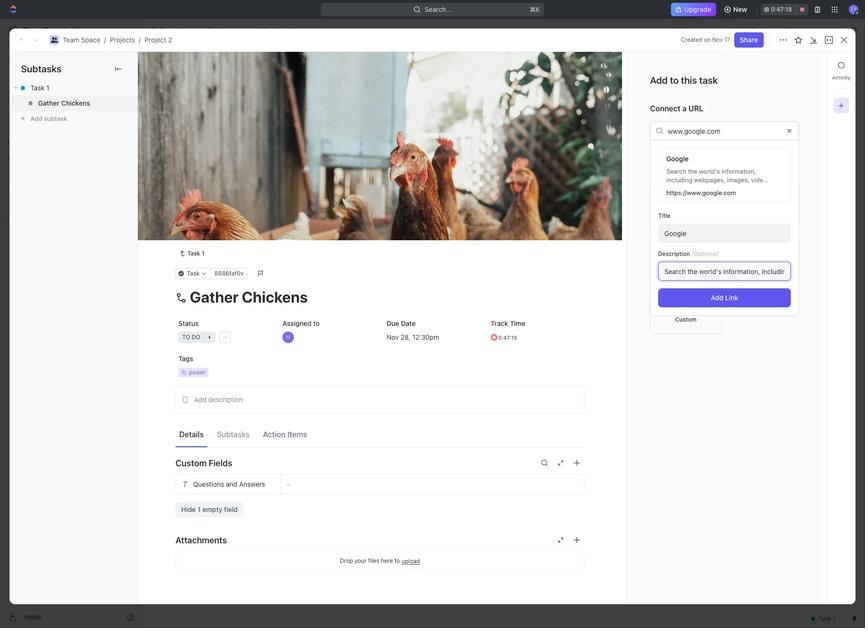 Task type: describe. For each thing, give the bounding box(es) containing it.
board link
[[176, 85, 196, 99]]

attachments button
[[176, 529, 585, 552]]

team for team space / projects / project 2
[[63, 36, 79, 44]]

17
[[725, 36, 731, 43]]

add description button
[[179, 392, 582, 407]]

0 vertical spatial add task
[[797, 61, 826, 69]]

created
[[682, 36, 703, 43]]

date
[[401, 319, 416, 327]]

to do button
[[176, 329, 272, 346]]

due date
[[387, 319, 416, 327]]

0 horizontal spatial add task
[[192, 198, 220, 206]]

1 vertical spatial nov
[[387, 333, 399, 341]]

in
[[177, 134, 183, 141]]

spaces
[[8, 154, 28, 161]]

team for team space
[[160, 26, 177, 34]]

add link button
[[659, 289, 792, 308]]

and inside task sidebar content section
[[774, 146, 784, 153]]

gather
[[38, 99, 60, 107]]

subtasks button
[[213, 426, 254, 443]]

to up "task" dropdown button
[[177, 225, 185, 232]]

due
[[387, 319, 400, 327]]

custom fields
[[176, 458, 232, 468]]

to inside to do dropdown button
[[182, 334, 190, 341]]

chickens
[[61, 99, 90, 107]]

team space / projects / project 2
[[63, 36, 172, 44]]

0 vertical spatial do
[[186, 225, 195, 232]]

0:47:18 button
[[762, 4, 809, 15]]

list link
[[212, 85, 225, 99]]

favorites
[[8, 138, 33, 145]]

action items
[[263, 430, 307, 439]]

add up connect
[[651, 75, 668, 86]]

drop
[[340, 557, 353, 565]]

task button
[[176, 268, 211, 279]]

add down dashboards
[[30, 115, 42, 122]]

0 horizontal spatial projects link
[[110, 36, 135, 44]]

custom for custom fields
[[176, 458, 207, 468]]

0 vertical spatial projects
[[217, 26, 243, 34]]

0 vertical spatial project 2
[[263, 26, 291, 34]]

dashboards
[[23, 98, 60, 106]]

1 horizontal spatial add task button
[[244, 132, 285, 144]]

details button
[[176, 426, 208, 443]]

1 horizontal spatial team space link
[[148, 25, 200, 36]]

list
[[214, 88, 225, 96]]

pm
[[430, 333, 440, 341]]

more
[[786, 146, 800, 153]]

tt button
[[847, 2, 862, 17]]

a
[[683, 104, 687, 113]]

home
[[23, 50, 41, 58]]

description
[[659, 251, 691, 258]]

2 vertical spatial add task button
[[188, 197, 224, 208]]

assignees button
[[385, 109, 429, 121]]

to up m dropdown button
[[314, 319, 320, 327]]

task
[[700, 75, 718, 86]]

automations button
[[779, 23, 829, 38]]

tags
[[178, 355, 193, 363]]

reposition
[[490, 225, 523, 233]]

space for team space / projects / project 2
[[81, 36, 100, 44]]

m
[[286, 334, 291, 340]]

change cover button
[[530, 221, 585, 237]]

add to this task
[[651, 75, 718, 86]]

activity
[[833, 75, 851, 80]]

docs
[[23, 82, 39, 90]]

1 button for 1
[[213, 165, 226, 174]]

8686faf0v button
[[211, 268, 248, 279]]

add left link
[[711, 294, 724, 302]]

assignees
[[397, 111, 425, 119]]

m button
[[280, 329, 377, 346]]

custom button
[[651, 288, 722, 334]]

files
[[368, 557, 380, 565]]

Search tasks... text field
[[747, 108, 842, 122]]

tt
[[851, 6, 857, 12]]

add subtask
[[30, 115, 67, 122]]

gantt
[[323, 88, 341, 96]]

in progress
[[177, 134, 215, 141]]

connect
[[651, 104, 681, 113]]

time
[[510, 319, 526, 327]]

0 vertical spatial project
[[263, 26, 285, 34]]

Edit task name text field
[[176, 288, 585, 306]]

favorites button
[[4, 136, 37, 148]]

Enter a title... field
[[659, 224, 792, 243]]

space for team space
[[178, 26, 197, 34]]

questions
[[193, 480, 224, 488]]

link
[[726, 294, 739, 302]]

calendar link
[[241, 85, 271, 99]]

drop your files here to upload
[[340, 557, 420, 565]]

your
[[355, 557, 367, 565]]

upload button
[[402, 558, 420, 565]]

tags power
[[178, 355, 206, 376]]

1 horizontal spatial projects link
[[206, 25, 245, 36]]

custom fields element
[[176, 475, 585, 517]]

share button right 17
[[735, 32, 764, 48]]

0 horizontal spatial project 2 link
[[145, 36, 172, 44]]

0 vertical spatial task 1 link
[[10, 80, 138, 96]]

add down automations button
[[797, 61, 810, 69]]

and inside the 'custom fields' element
[[226, 480, 238, 488]]

created on nov 17
[[682, 36, 731, 43]]

change
[[535, 225, 560, 233]]

attachments
[[176, 535, 227, 545]]

1 vertical spatial project
[[145, 36, 166, 44]]

0 vertical spatial nov
[[713, 36, 723, 43]]

0 vertical spatial task 1
[[30, 84, 49, 92]]

field
[[224, 505, 238, 514]]

invite
[[25, 613, 41, 621]]

progress
[[184, 134, 215, 141]]

1 horizontal spatial user group image
[[151, 28, 157, 33]]

description ( optional )
[[659, 251, 720, 258]]

share for share button right of 17
[[740, 36, 759, 44]]

Paste any link... text field
[[651, 122, 800, 141]]



Task type: vqa. For each thing, say whether or not it's contained in the screenshot.
Project Notes
no



Task type: locate. For each thing, give the bounding box(es) containing it.
1 vertical spatial share
[[740, 36, 759, 44]]

change cover
[[535, 225, 579, 233]]

reposition button
[[484, 221, 530, 237]]

hide for hide
[[494, 111, 507, 119]]

1 horizontal spatial team
[[160, 26, 177, 34]]

0 horizontal spatial add task button
[[188, 197, 224, 208]]

0 horizontal spatial subtasks
[[21, 63, 62, 74]]

table
[[289, 88, 306, 96]]

task 2
[[192, 182, 212, 190]]

1 horizontal spatial 0:47:18
[[772, 6, 793, 13]]

user group image
[[151, 28, 157, 33], [51, 37, 58, 43]]

0 horizontal spatial hide
[[181, 505, 196, 514]]

task 1 up dashboards
[[30, 84, 49, 92]]

0 vertical spatial 1 button
[[213, 165, 226, 174]]

share button down new at right top
[[745, 23, 775, 38]]

to down status
[[182, 334, 190, 341]]

do inside to do dropdown button
[[192, 334, 200, 341]]

add down task 2
[[192, 198, 204, 206]]

task sidebar navigation tab list
[[832, 58, 852, 113]]

1 horizontal spatial projects
[[217, 26, 243, 34]]

fields
[[209, 458, 232, 468]]

action
[[263, 430, 286, 439]]

gather chickens
[[38, 99, 90, 107]]

track time
[[491, 319, 526, 327]]

items
[[288, 430, 307, 439]]

power button
[[176, 364, 272, 381]]

tree
[[4, 166, 138, 294]]

new button
[[721, 2, 754, 17]]

gantt link
[[321, 85, 341, 99]]

1 vertical spatial add task button
[[244, 132, 285, 144]]

home link
[[4, 46, 138, 61]]

add task button
[[791, 58, 832, 73], [244, 132, 285, 144], [188, 197, 224, 208]]

and
[[774, 146, 784, 153], [226, 480, 238, 488]]

1 vertical spatial project 2
[[165, 57, 222, 72]]

nov left 17
[[713, 36, 723, 43]]

description
[[208, 396, 243, 404]]

0 horizontal spatial project 2
[[165, 57, 222, 72]]

do down status
[[192, 334, 200, 341]]

add task button down automations button
[[791, 58, 832, 73]]

1 vertical spatial subtasks
[[217, 430, 250, 439]]

dashboards link
[[4, 95, 138, 110]]

0 vertical spatial add task button
[[791, 58, 832, 73]]

hide button
[[490, 109, 511, 121]]

1 button right task 2
[[214, 181, 227, 191]]

1 horizontal spatial and
[[774, 146, 784, 153]]

user group image up home link
[[51, 37, 58, 43]]

1 horizontal spatial custom
[[676, 316, 697, 323]]

Enter a description... field
[[659, 262, 792, 281]]

2 horizontal spatial add task
[[797, 61, 826, 69]]

1 vertical spatial task 1 link
[[176, 248, 208, 259]]

add down calendar link
[[256, 134, 267, 141]]

subtask
[[44, 115, 67, 122]]

0 vertical spatial to do
[[177, 225, 195, 232]]

sidebar navigation
[[0, 19, 142, 628]]

task 1 link up "task" dropdown button
[[176, 248, 208, 259]]

share down new button
[[751, 26, 769, 34]]

0 horizontal spatial 0:47:18
[[499, 334, 518, 341]]

task
[[811, 61, 826, 69], [30, 84, 45, 92], [268, 134, 281, 141], [192, 165, 206, 173], [192, 182, 206, 190], [206, 198, 220, 206], [188, 250, 200, 257], [187, 270, 200, 277]]

assigned to
[[283, 319, 320, 327]]

0:47:18 inside dropdown button
[[499, 334, 518, 341]]

on
[[705, 36, 711, 43]]

– button
[[281, 475, 585, 494]]

assigned
[[283, 319, 312, 327]]

task 1 up task 2
[[192, 165, 211, 173]]

0 horizontal spatial team space link
[[63, 36, 100, 44]]

share
[[751, 26, 769, 34], [740, 36, 759, 44]]

tree inside sidebar navigation
[[4, 166, 138, 294]]

–
[[287, 481, 291, 488]]

hide for hide 1 empty field
[[181, 505, 196, 514]]

add task button down calendar link
[[244, 132, 285, 144]]

inbox link
[[4, 62, 138, 78]]

title
[[659, 212, 671, 220]]

hide
[[494, 111, 507, 119], [181, 505, 196, 514]]

⌘k
[[530, 5, 541, 13]]

new
[[734, 5, 748, 13]]

board
[[178, 88, 196, 96]]

to inside drop your files here to upload
[[395, 557, 400, 565]]

team space
[[160, 26, 197, 34]]

1 vertical spatial to do
[[182, 334, 200, 341]]

relationship
[[667, 168, 711, 177]]

1 horizontal spatial subtasks
[[217, 430, 250, 439]]

add left relationship
[[651, 168, 665, 177]]

to do down status
[[182, 334, 200, 341]]

google
[[667, 155, 689, 163]]

add link
[[711, 294, 739, 302]]

1 horizontal spatial nov
[[713, 36, 723, 43]]

0 vertical spatial 0:47:18
[[772, 6, 793, 13]]

0:47:18 inside button
[[772, 6, 793, 13]]

custom
[[676, 316, 697, 323], [176, 458, 207, 468]]

upgrade link
[[671, 3, 717, 16]]

team space link
[[148, 25, 200, 36], [63, 36, 100, 44]]

1 vertical spatial task 1
[[192, 165, 211, 173]]

details
[[179, 430, 204, 439]]

hide inside the 'custom fields' element
[[181, 505, 196, 514]]

add task down task 2
[[192, 198, 220, 206]]

1 horizontal spatial add task
[[256, 134, 281, 141]]

to inside task sidebar content section
[[671, 75, 679, 86]]

2 vertical spatial project
[[165, 57, 208, 72]]

1 vertical spatial add task
[[256, 134, 281, 141]]

12:30
[[413, 333, 430, 341]]

28
[[401, 333, 409, 341]]

share for share button under new at right top
[[751, 26, 769, 34]]

custom inside "dropdown button"
[[176, 458, 207, 468]]

custom down the add link button
[[676, 316, 697, 323]]

0 vertical spatial hide
[[494, 111, 507, 119]]

1 vertical spatial hide
[[181, 505, 196, 514]]

to do inside dropdown button
[[182, 334, 200, 341]]

1 vertical spatial 0:47:18
[[499, 334, 518, 341]]

0 horizontal spatial team
[[63, 36, 79, 44]]

)
[[717, 251, 720, 258]]

0:47:18 for 0:47:18 dropdown button
[[499, 334, 518, 341]]

add task down the 'calendar'
[[256, 134, 281, 141]]

task inside dropdown button
[[187, 270, 200, 277]]

action items button
[[259, 426, 311, 443]]

to left this
[[671, 75, 679, 86]]

search...
[[425, 5, 452, 13]]

user group image left team space
[[151, 28, 157, 33]]

inbox
[[23, 66, 40, 74]]

task sidebar content section
[[625, 52, 827, 605]]

to do down task 2
[[177, 225, 195, 232]]

0 horizontal spatial task 1 link
[[10, 80, 138, 96]]

0:47:18 down track time
[[499, 334, 518, 341]]

0 vertical spatial share
[[751, 26, 769, 34]]

1 vertical spatial team
[[63, 36, 79, 44]]

answers
[[239, 480, 265, 488]]

1 horizontal spatial hide
[[494, 111, 507, 119]]

0 vertical spatial and
[[774, 146, 784, 153]]

task 1 up "task" dropdown button
[[188, 250, 205, 257]]

cover
[[561, 225, 579, 233]]

1 vertical spatial space
[[81, 36, 100, 44]]

status
[[178, 319, 199, 327]]

2 vertical spatial add task
[[192, 198, 220, 206]]

0:47:18 up automations
[[772, 6, 793, 13]]

1 button down progress
[[213, 165, 226, 174]]

custom inside dropdown button
[[676, 316, 697, 323]]

space
[[178, 26, 197, 34], [81, 36, 100, 44]]

subtasks inside "button"
[[217, 430, 250, 439]]

0 horizontal spatial custom
[[176, 458, 207, 468]]

0 horizontal spatial user group image
[[51, 37, 58, 43]]

user group image
[[10, 187, 17, 192]]

do down task 2
[[186, 225, 195, 232]]

share right 17
[[740, 36, 759, 44]]

add inside button
[[194, 396, 206, 404]]

to right the here
[[395, 557, 400, 565]]

1 vertical spatial custom
[[176, 458, 207, 468]]

nov left 28
[[387, 333, 399, 341]]

and left answers
[[226, 480, 238, 488]]

custom for custom
[[676, 316, 697, 323]]

projects
[[217, 26, 243, 34], [110, 36, 135, 44]]

1 vertical spatial user group image
[[51, 37, 58, 43]]

add left description
[[194, 396, 206, 404]]

optional
[[695, 251, 717, 258]]

0 horizontal spatial space
[[81, 36, 100, 44]]

subtasks up the fields
[[217, 430, 250, 439]]

1 horizontal spatial space
[[178, 26, 197, 34]]

upload
[[402, 558, 420, 565]]

change cover button
[[530, 221, 585, 237]]

and more
[[774, 146, 800, 153]]

nov
[[713, 36, 723, 43], [387, 333, 399, 341]]

1 horizontal spatial project 2
[[263, 26, 291, 34]]

add task button down task 2
[[188, 197, 224, 208]]

task 1
[[30, 84, 49, 92], [192, 165, 211, 173], [188, 250, 205, 257]]

0 vertical spatial subtasks
[[21, 63, 62, 74]]

project 2 link
[[251, 25, 293, 36], [145, 36, 172, 44]]

upgrade
[[685, 5, 712, 13]]

url
[[689, 104, 704, 113]]

1 inside the 'custom fields' element
[[198, 505, 201, 514]]

hide 1 empty field
[[181, 505, 238, 514]]

1 vertical spatial 1 button
[[214, 181, 227, 191]]

0:47:18 for 0:47:18 button
[[772, 6, 793, 13]]

0:47:18 button
[[488, 329, 585, 346]]

add task
[[797, 61, 826, 69], [256, 134, 281, 141], [192, 198, 220, 206]]

1 horizontal spatial task 1 link
[[176, 248, 208, 259]]

0 vertical spatial user group image
[[151, 28, 157, 33]]

and left more
[[774, 146, 784, 153]]

0 vertical spatial space
[[178, 26, 197, 34]]

0 vertical spatial custom
[[676, 316, 697, 323]]

empty
[[203, 505, 222, 514]]

subtasks down home on the left of page
[[21, 63, 62, 74]]

1 vertical spatial and
[[226, 480, 238, 488]]

0 horizontal spatial projects
[[110, 36, 135, 44]]

add task down automations button
[[797, 61, 826, 69]]

calendar
[[243, 88, 271, 96]]

0 horizontal spatial and
[[226, 480, 238, 488]]

1 horizontal spatial project 2 link
[[251, 25, 293, 36]]

custom up questions
[[176, 458, 207, 468]]

nov 28 , 12:30 pm
[[387, 333, 440, 341]]

1 vertical spatial do
[[192, 334, 200, 341]]

add description
[[194, 396, 243, 404]]

project
[[263, 26, 285, 34], [145, 36, 166, 44], [165, 57, 208, 72]]

https://www.google.com
[[667, 189, 737, 197]]

task 1 link up chickens
[[10, 80, 138, 96]]

0 vertical spatial team
[[160, 26, 177, 34]]

2 horizontal spatial add task button
[[791, 58, 832, 73]]

do
[[186, 225, 195, 232], [192, 334, 200, 341]]

1 vertical spatial projects
[[110, 36, 135, 44]]

docs link
[[4, 79, 138, 94]]

1 button for 2
[[214, 181, 227, 191]]

2
[[287, 26, 291, 34], [168, 36, 172, 44], [211, 57, 219, 72], [226, 134, 230, 141], [208, 182, 212, 190], [206, 225, 209, 232]]

0 horizontal spatial nov
[[387, 333, 399, 341]]

track
[[491, 319, 509, 327]]

2 vertical spatial task 1
[[188, 250, 205, 257]]

hide inside 'button'
[[494, 111, 507, 119]]

to do
[[177, 225, 195, 232], [182, 334, 200, 341]]



